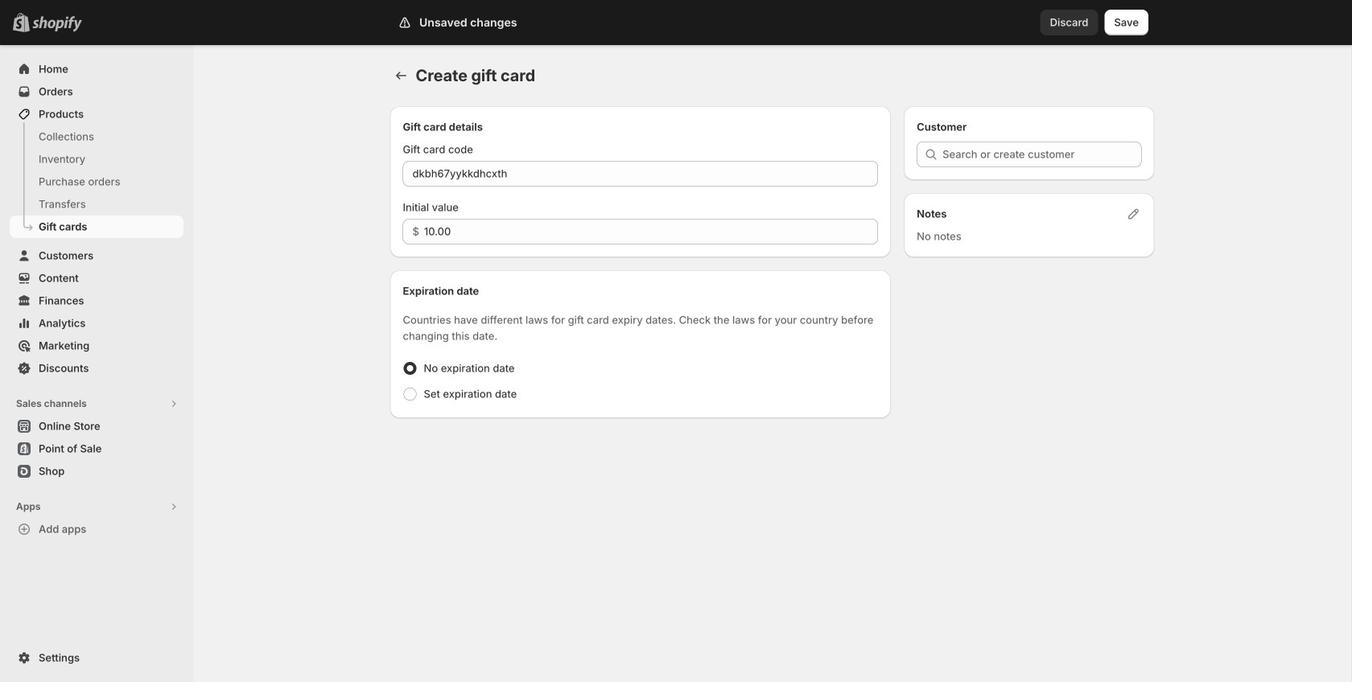 Task type: vqa. For each thing, say whether or not it's contained in the screenshot.
"Name"
no



Task type: describe. For each thing, give the bounding box(es) containing it.
Search or create customer text field
[[943, 142, 1142, 167]]



Task type: locate. For each thing, give the bounding box(es) containing it.
shopify image
[[35, 16, 85, 32]]

  text field
[[424, 219, 879, 245]]

None text field
[[403, 161, 879, 187]]



